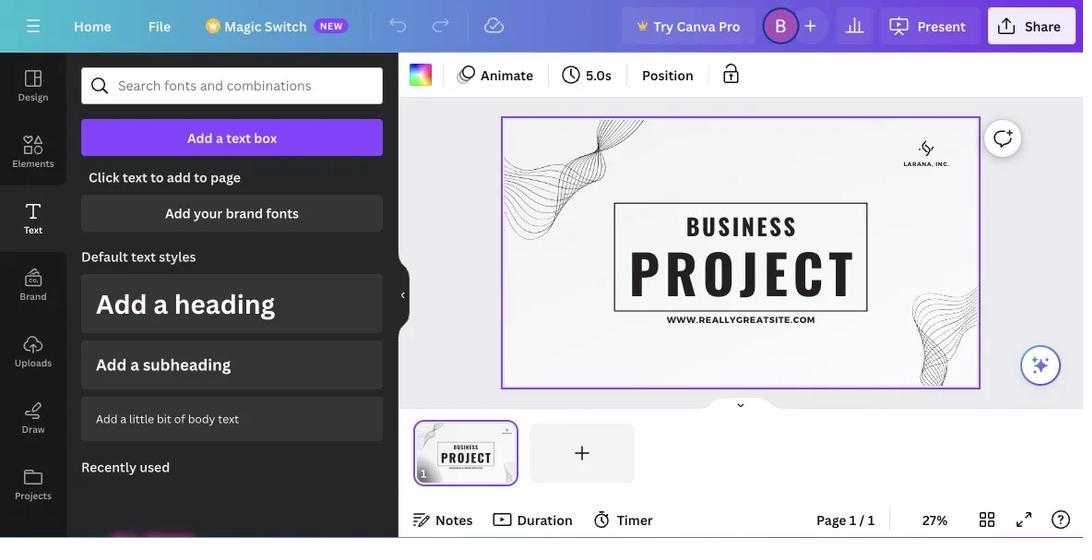 Task type: describe. For each thing, give the bounding box(es) containing it.
timer button
[[588, 505, 661, 534]]

present
[[918, 17, 966, 35]]

box
[[254, 129, 277, 146]]

add a subheading button
[[81, 341, 383, 389]]

business
[[687, 208, 798, 243]]

add a subheading
[[96, 354, 231, 375]]

heading
[[174, 286, 275, 321]]

add for add a heading
[[96, 286, 147, 321]]

default text styles
[[81, 248, 196, 265]]

larana, inc.
[[904, 160, 950, 167]]

body
[[188, 411, 215, 426]]

fonts
[[266, 204, 299, 222]]

project
[[629, 232, 858, 312]]

2 to from the left
[[194, 168, 207, 186]]

magic
[[224, 17, 262, 35]]

a for heading
[[153, 286, 168, 321]]

duration button
[[488, 505, 580, 534]]

file
[[148, 17, 171, 35]]

notes button
[[406, 505, 480, 534]]

uploads
[[15, 356, 52, 369]]

add a text box
[[187, 129, 277, 146]]

brand button
[[0, 252, 66, 318]]

main menu bar
[[0, 0, 1084, 53]]

no color image
[[410, 64, 432, 86]]

share
[[1025, 17, 1061, 35]]

hide image
[[398, 251, 410, 340]]

default
[[81, 248, 128, 265]]

2 1 from the left
[[868, 511, 875, 528]]

styles
[[159, 248, 196, 265]]

brand
[[20, 290, 47, 302]]

duration
[[517, 511, 573, 528]]

subheading
[[143, 354, 231, 375]]

add a little bit of body text button
[[81, 397, 383, 441]]

timer
[[617, 511, 653, 528]]

text button
[[0, 186, 66, 252]]

file button
[[134, 7, 186, 44]]

5.0s
[[586, 66, 612, 84]]

animate button
[[451, 60, 541, 90]]

text left styles
[[131, 248, 156, 265]]

add for add your brand fonts
[[165, 204, 191, 222]]

position button
[[635, 60, 701, 90]]

share button
[[988, 7, 1076, 44]]

uploads button
[[0, 318, 66, 385]]

try
[[654, 17, 674, 35]]



Task type: locate. For each thing, give the bounding box(es) containing it.
a for text
[[216, 129, 223, 146]]

click text to add to page
[[89, 168, 241, 186]]

add your brand fonts
[[165, 204, 299, 222]]

a left the little
[[120, 411, 127, 426]]

a up page
[[216, 129, 223, 146]]

recently
[[81, 458, 137, 476]]

larana,
[[904, 160, 934, 167]]

add
[[167, 168, 191, 186]]

1 right /
[[868, 511, 875, 528]]

elements button
[[0, 119, 66, 186]]

1
[[850, 511, 857, 528], [868, 511, 875, 528]]

www.reallygreatsite.com
[[667, 314, 816, 325]]

try canva pro button
[[623, 7, 755, 44]]

text left box
[[226, 129, 251, 146]]

design
[[18, 90, 48, 103]]

a down styles
[[153, 286, 168, 321]]

1 left /
[[850, 511, 857, 528]]

0 horizontal spatial to
[[151, 168, 164, 186]]

a for little
[[120, 411, 127, 426]]

text right click
[[123, 168, 147, 186]]

a inside button
[[216, 129, 223, 146]]

pro
[[719, 17, 741, 35]]

page
[[817, 511, 847, 528]]

side panel tab list
[[0, 53, 66, 538]]

home
[[74, 17, 111, 35]]

design button
[[0, 53, 66, 119]]

page
[[211, 168, 241, 186]]

draw button
[[0, 385, 66, 451]]

1 1 from the left
[[850, 511, 857, 528]]

draw
[[22, 423, 45, 435]]

inc.
[[936, 160, 950, 167]]

text
[[24, 223, 43, 236]]

switch
[[265, 17, 307, 35]]

add for add a text box
[[187, 129, 213, 146]]

text right "body"
[[218, 411, 239, 426]]

add
[[187, 129, 213, 146], [165, 204, 191, 222], [96, 286, 147, 321], [96, 354, 127, 375], [96, 411, 118, 426]]

27% button
[[906, 505, 965, 534]]

hide pages image
[[697, 396, 785, 411]]

notes
[[436, 511, 473, 528]]

of
[[174, 411, 185, 426]]

/
[[860, 511, 865, 528]]

a inside button
[[120, 411, 127, 426]]

a for subheading
[[130, 354, 139, 375]]

to right "add" on the left of page
[[194, 168, 207, 186]]

text inside button
[[226, 129, 251, 146]]

add left subheading
[[96, 354, 127, 375]]

add left the little
[[96, 411, 118, 426]]

to
[[151, 168, 164, 186], [194, 168, 207, 186]]

page 1 / 1
[[817, 511, 875, 528]]

Page title text field
[[435, 464, 442, 483]]

a left subheading
[[130, 354, 139, 375]]

add up "add" on the left of page
[[187, 129, 213, 146]]

bit
[[157, 411, 171, 426]]

text
[[226, 129, 251, 146], [123, 168, 147, 186], [131, 248, 156, 265], [218, 411, 239, 426]]

projects button
[[0, 451, 66, 518]]

page 1 image
[[413, 424, 519, 483]]

little
[[129, 411, 154, 426]]

canva assistant image
[[1030, 354, 1052, 377]]

add inside button
[[187, 129, 213, 146]]

add a little bit of body text
[[96, 411, 239, 426]]

5.0s button
[[557, 60, 619, 90]]

1 horizontal spatial to
[[194, 168, 207, 186]]

add for add a subheading
[[96, 354, 127, 375]]

to left "add" on the left of page
[[151, 168, 164, 186]]

click
[[89, 168, 120, 186]]

add a heading
[[96, 286, 275, 321]]

text inside button
[[218, 411, 239, 426]]

your
[[194, 204, 223, 222]]

present button
[[881, 7, 981, 44]]

home link
[[59, 7, 126, 44]]

add down default
[[96, 286, 147, 321]]

recently used
[[81, 458, 170, 476]]

elements
[[12, 157, 54, 169]]

add a heading button
[[81, 274, 383, 333]]

canva
[[677, 17, 716, 35]]

animate
[[481, 66, 534, 84]]

add a text box button
[[81, 119, 383, 156]]

a
[[216, 129, 223, 146], [153, 286, 168, 321], [130, 354, 139, 375], [120, 411, 127, 426]]

projects
[[15, 489, 52, 502]]

try canva pro
[[654, 17, 741, 35]]

27%
[[923, 511, 948, 528]]

Search fonts and combinations search field
[[118, 68, 346, 103]]

add for add a little bit of body text
[[96, 411, 118, 426]]

1 horizontal spatial 1
[[868, 511, 875, 528]]

0 horizontal spatial 1
[[850, 511, 857, 528]]

1 to from the left
[[151, 168, 164, 186]]

add left the your
[[165, 204, 191, 222]]

add your brand fonts button
[[81, 195, 383, 232]]

used
[[140, 458, 170, 476]]

brand
[[226, 204, 263, 222]]

new
[[320, 19, 343, 32]]

position
[[642, 66, 694, 84]]

magic switch
[[224, 17, 307, 35]]



Task type: vqa. For each thing, say whether or not it's contained in the screenshot.
Text
yes



